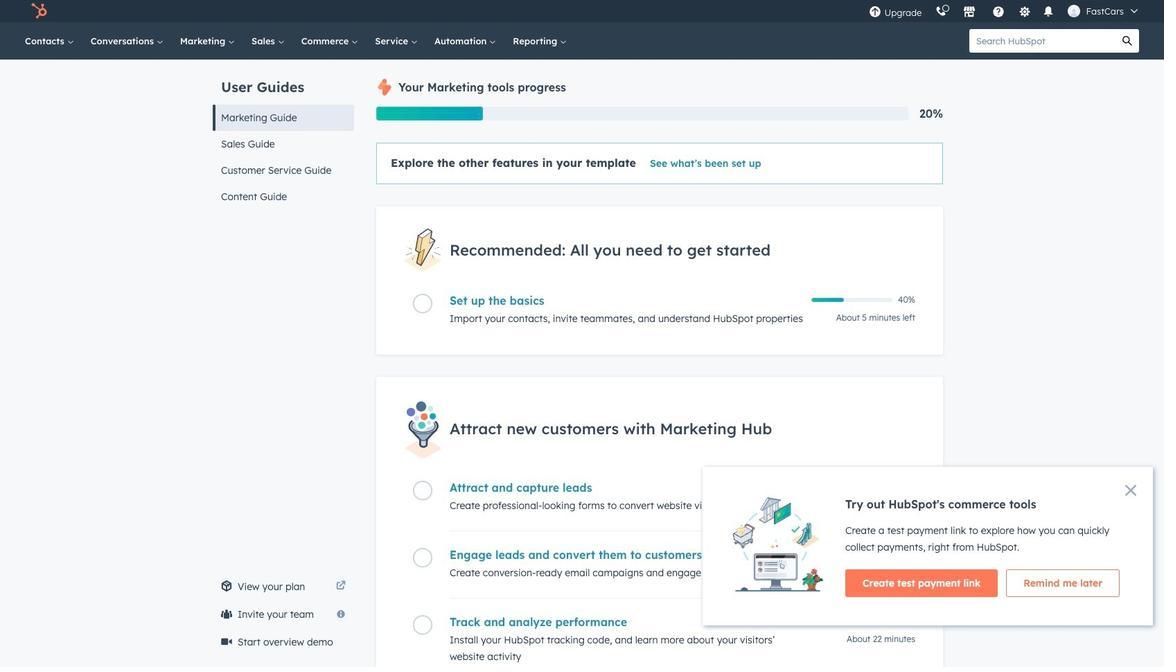 Task type: describe. For each thing, give the bounding box(es) containing it.
user guides element
[[213, 60, 354, 210]]

Search HubSpot search field
[[970, 29, 1116, 53]]

marketplaces image
[[964, 6, 976, 19]]



Task type: locate. For each thing, give the bounding box(es) containing it.
menu
[[863, 0, 1148, 22]]

christina overa image
[[1069, 5, 1081, 17]]

close image
[[1126, 485, 1137, 496]]

[object object] complete progress bar
[[812, 298, 844, 302]]

link opens in a new window image
[[336, 579, 346, 596]]

link opens in a new window image
[[336, 582, 346, 592]]

progress bar
[[376, 107, 483, 121]]



Task type: vqa. For each thing, say whether or not it's contained in the screenshot.
[object Object] complete progress bar at the top
yes



